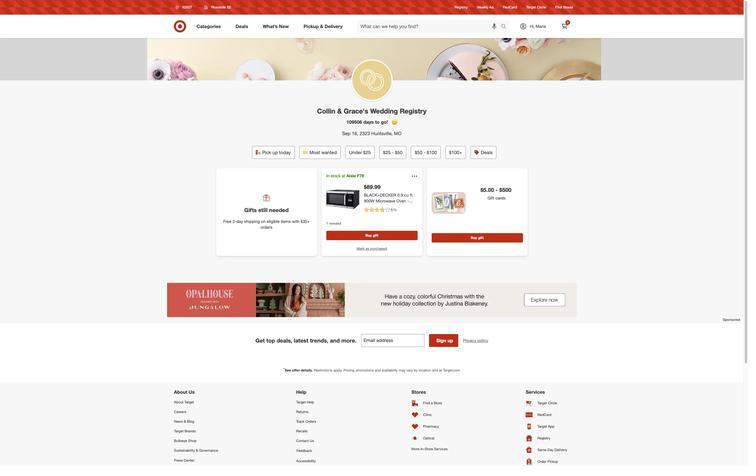 Task type: describe. For each thing, give the bounding box(es) containing it.
emoji image
[[391, 119, 397, 125]]

target brands
[[174, 429, 196, 434]]

aisle
[[346, 173, 356, 178]]

deals link
[[231, 20, 255, 33]]

se
[[227, 5, 231, 9]]

1 $50 from the left
[[395, 150, 403, 156]]

109506 days to go!
[[346, 119, 388, 125]]

governance
[[199, 449, 218, 453]]

mark
[[357, 246, 365, 251]]

riverside se button
[[200, 2, 235, 13]]

1 vertical spatial registry link
[[526, 433, 570, 444]]

& for sustainability
[[196, 449, 198, 453]]

store for a
[[434, 401, 442, 405]]

accessibility link
[[296, 456, 333, 466]]

0 horizontal spatial buy gift
[[365, 233, 378, 238]]

optical
[[423, 436, 434, 441]]

🙂
[[391, 119, 397, 125]]

bullseye
[[174, 439, 187, 443]]

what's
[[263, 23, 278, 29]]

find for find a store
[[423, 401, 430, 405]]

about for about target
[[174, 400, 183, 404]]

2323
[[360, 130, 370, 136]]

orders
[[261, 225, 272, 230]]

1 horizontal spatial and
[[375, 368, 381, 372]]

1 horizontal spatial redcard
[[538, 413, 552, 417]]

center
[[184, 458, 194, 463]]

target up target app
[[538, 401, 547, 405]]

3 link
[[558, 20, 571, 33]]

0.9
[[397, 192, 403, 197]]

wedding
[[370, 107, 398, 115]]

1 vertical spatial services
[[434, 447, 448, 451]]

day
[[548, 448, 554, 452]]

same day delivery link
[[526, 444, 570, 456]]

search button
[[498, 20, 513, 34]]

0 horizontal spatial circle
[[537, 5, 546, 9]]

1 horizontal spatial gift
[[478, 236, 484, 240]]

microwave
[[376, 198, 395, 203]]

may
[[399, 368, 405, 372]]

3
[[567, 21, 568, 24]]

$100
[[427, 150, 437, 156]]

2-
[[233, 219, 236, 224]]

categories link
[[192, 20, 228, 33]]

days
[[363, 119, 374, 125]]

most wanted
[[310, 150, 337, 156]]

collin
[[317, 107, 335, 115]]

& for news
[[184, 419, 186, 424]]

sign up button
[[429, 334, 458, 347]]

- for $500
[[496, 187, 498, 193]]

new
[[279, 23, 289, 29]]

gifts still needed
[[244, 207, 289, 213]]

collin & grace's wedding registry
[[317, 107, 427, 115]]

0 vertical spatial registry link
[[455, 5, 468, 10]]

availability
[[382, 368, 398, 372]]

clinic
[[423, 413, 432, 417]]

1 needed
[[326, 221, 341, 226]]

sign up
[[436, 338, 453, 343]]

go!
[[381, 119, 388, 125]]

gift cards image
[[432, 186, 466, 220]]

more.
[[341, 337, 356, 344]]

feedback
[[297, 449, 312, 453]]

875
[[391, 208, 397, 212]]

sep 16, 2323 huntsville, mo
[[342, 130, 402, 136]]

ad
[[489, 5, 494, 9]]

pickup & delivery link
[[299, 20, 350, 33]]

redcard link for target app link
[[526, 409, 570, 421]]

pickup & delivery
[[304, 23, 343, 29]]

still
[[258, 207, 268, 213]]

order pickup
[[538, 460, 558, 464]]

careers link
[[174, 407, 218, 417]]

order
[[538, 460, 547, 464]]

more in-store services
[[411, 447, 448, 451]]

advertisement region
[[4, 283, 740, 317]]

& for pickup
[[320, 23, 323, 29]]

0 vertical spatial at
[[342, 173, 345, 178]]

location
[[419, 368, 431, 372]]

1 vertical spatial stores
[[411, 389, 426, 395]]

same day delivery
[[538, 448, 567, 452]]

maria
[[536, 24, 546, 29]]

$25 inside button
[[363, 150, 371, 156]]

target app link
[[526, 421, 570, 433]]

$35+
[[301, 219, 310, 224]]

0 vertical spatial stores
[[563, 5, 573, 9]]

weekly ad link
[[477, 5, 494, 10]]

1 horizontal spatial buy gift
[[471, 236, 484, 240]]

get top deals, latest trends, and more.
[[255, 337, 356, 344]]

recalls link
[[296, 426, 333, 436]]

* see offer details. restrictions apply. pricing, promotions and availability may vary by location and at target.com
[[284, 367, 460, 372]]

news
[[174, 419, 183, 424]]

hi, maria
[[530, 24, 546, 29]]

black+decker 0.9 cu ft 900w microwave oven - stainless steel image
[[326, 183, 359, 216]]

under $25
[[349, 150, 371, 156]]

16,
[[352, 130, 358, 136]]

0 horizontal spatial help
[[296, 389, 306, 395]]

us for about us
[[189, 389, 195, 395]]

to
[[375, 119, 380, 125]]

1 horizontal spatial services
[[526, 389, 545, 395]]

target up returns
[[296, 400, 306, 404]]

92507 button
[[172, 2, 198, 13]]

trends,
[[310, 337, 328, 344]]

0 vertical spatial needed
[[269, 207, 289, 213]]

track
[[296, 419, 304, 424]]

$50 - $100
[[415, 150, 437, 156]]

about for about us
[[174, 389, 187, 395]]

0 horizontal spatial gift
[[373, 233, 378, 238]]

optical link
[[411, 433, 448, 444]]

1 horizontal spatial registry
[[455, 5, 468, 9]]

track orders link
[[296, 417, 333, 426]]

recalls
[[296, 429, 308, 434]]

under
[[349, 150, 362, 156]]

1 vertical spatial help
[[307, 400, 314, 404]]

mark as purchased link
[[356, 246, 387, 251]]

up for sign
[[448, 338, 453, 343]]

riverside
[[211, 5, 226, 9]]

press center link
[[174, 456, 218, 465]]

oven
[[396, 198, 406, 203]]



Task type: vqa. For each thing, say whether or not it's contained in the screenshot.
'Delivery' to the left
yes



Task type: locate. For each thing, give the bounding box(es) containing it.
- down cu
[[407, 198, 409, 203]]

items
[[281, 219, 291, 224]]

1 horizontal spatial stores
[[563, 5, 573, 9]]

0 vertical spatial help
[[296, 389, 306, 395]]

0 vertical spatial about
[[174, 389, 187, 395]]

$89.99
[[364, 184, 381, 190]]

$25 down huntsville,
[[383, 150, 391, 156]]

help
[[296, 389, 306, 395], [307, 400, 314, 404]]

find a store link
[[411, 397, 448, 409]]

pickup inside pickup & delivery link
[[304, 23, 319, 29]]

bullseye shop link
[[174, 436, 218, 446]]

0 horizontal spatial deals
[[236, 23, 248, 29]]

1 vertical spatial redcard link
[[526, 409, 570, 421]]

shipping
[[244, 219, 260, 224]]

1 horizontal spatial buy
[[471, 236, 477, 240]]

about up careers
[[174, 400, 183, 404]]

0 horizontal spatial stores
[[411, 389, 426, 395]]

$25
[[363, 150, 371, 156], [383, 150, 391, 156]]

1 vertical spatial about
[[174, 400, 183, 404]]

0 horizontal spatial delivery
[[325, 23, 343, 29]]

deals button
[[471, 146, 496, 159]]

1 horizontal spatial pickup
[[548, 460, 558, 464]]

0 vertical spatial services
[[526, 389, 545, 395]]

$50 left $100
[[415, 150, 422, 156]]

registry link down target app
[[526, 433, 570, 444]]

registry link
[[455, 5, 468, 10], [526, 433, 570, 444]]

$50 - $100 button
[[411, 146, 441, 159]]

stores
[[563, 5, 573, 9], [411, 389, 426, 395]]

up right sign
[[448, 338, 453, 343]]

categories
[[197, 23, 221, 29]]

0 horizontal spatial $25
[[363, 150, 371, 156]]

registry left weekly
[[455, 5, 468, 9]]

stores up find a store 'link'
[[411, 389, 426, 395]]

needed
[[269, 207, 289, 213], [329, 221, 341, 226]]

- inside $89.99 black+decker 0.9 cu ft 900w microwave oven - stainless steel
[[407, 198, 409, 203]]

- down huntsville,
[[392, 150, 394, 156]]

get
[[255, 337, 265, 344]]

0 horizontal spatial buy gift button
[[326, 231, 418, 240]]

top
[[266, 337, 275, 344]]

us for contact us
[[310, 439, 314, 443]]

1 about from the top
[[174, 389, 187, 395]]

privacy policy
[[463, 338, 488, 343]]

press center
[[174, 458, 194, 463]]

help up returns link
[[307, 400, 314, 404]]

under $25 button
[[345, 146, 375, 159]]

app
[[548, 424, 555, 429]]

- left '$500' at the top of page
[[496, 187, 498, 193]]

store down optical link
[[425, 447, 433, 451]]

find for find stores
[[555, 5, 562, 9]]

find inside 'link'
[[423, 401, 430, 405]]

gift
[[373, 233, 378, 238], [478, 236, 484, 240]]

gift
[[488, 195, 494, 200]]

0 vertical spatial registry
[[455, 5, 468, 9]]

- for $100
[[424, 150, 426, 156]]

1 horizontal spatial deals
[[481, 150, 493, 156]]

target circle up target app link
[[538, 401, 557, 405]]

target left app
[[538, 424, 547, 429]]

up inside button
[[448, 338, 453, 343]]

0 horizontal spatial buy
[[365, 233, 372, 238]]

and left more.
[[330, 337, 340, 344]]

find up the 3 link
[[555, 5, 562, 9]]

returns link
[[296, 407, 333, 417]]

1 vertical spatial pickup
[[548, 460, 558, 464]]

day
[[236, 219, 243, 224]]

0 horizontal spatial us
[[189, 389, 195, 395]]

deals inside button
[[481, 150, 493, 156]]

$25 - $50
[[383, 150, 403, 156]]

2 horizontal spatial and
[[432, 368, 438, 372]]

1 horizontal spatial help
[[307, 400, 314, 404]]

delivery for same day delivery
[[555, 448, 567, 452]]

delivery for pickup & delivery
[[325, 23, 343, 29]]

0 horizontal spatial at
[[342, 173, 345, 178]]

store right a
[[434, 401, 442, 405]]

target app
[[538, 424, 555, 429]]

1 horizontal spatial redcard link
[[526, 409, 570, 421]]

0 vertical spatial pickup
[[304, 23, 319, 29]]

1 horizontal spatial circle
[[548, 401, 557, 405]]

target circle link up target app link
[[526, 397, 570, 409]]

careers
[[174, 410, 186, 414]]

1 horizontal spatial delivery
[[555, 448, 567, 452]]

circle up maria
[[537, 5, 546, 9]]

buy for leftmost buy gift button
[[365, 233, 372, 238]]

1 vertical spatial target circle link
[[526, 397, 570, 409]]

most
[[310, 150, 320, 156]]

$5.00 - $500 gift cards
[[481, 187, 511, 200]]

1 vertical spatial deals
[[481, 150, 493, 156]]

$25 right under
[[363, 150, 371, 156]]

0 horizontal spatial find
[[423, 401, 430, 405]]

0 horizontal spatial registry
[[400, 107, 427, 115]]

0 vertical spatial redcard link
[[503, 5, 517, 10]]

today
[[279, 150, 291, 156]]

target circle link
[[526, 5, 546, 10], [526, 397, 570, 409]]

What can we help you find? suggestions appear below search field
[[357, 20, 503, 33]]

0 horizontal spatial up
[[272, 150, 278, 156]]

contact
[[296, 439, 309, 443]]

0 horizontal spatial services
[[434, 447, 448, 451]]

2 about from the top
[[174, 400, 183, 404]]

- for $50
[[392, 150, 394, 156]]

redcard up target app
[[538, 413, 552, 417]]

0 vertical spatial us
[[189, 389, 195, 395]]

pickup inside order pickup link
[[548, 460, 558, 464]]

$500
[[499, 187, 511, 193]]

target
[[526, 5, 536, 9], [184, 400, 194, 404], [296, 400, 306, 404], [538, 401, 547, 405], [538, 424, 547, 429], [174, 429, 184, 434]]

1 horizontal spatial store
[[434, 401, 442, 405]]

at left aisle
[[342, 173, 345, 178]]

1 vertical spatial delivery
[[555, 448, 567, 452]]

$50 down mo
[[395, 150, 403, 156]]

weekly
[[477, 5, 488, 9]]

$25 inside 'button'
[[383, 150, 391, 156]]

2 $50 from the left
[[415, 150, 422, 156]]

1 horizontal spatial $25
[[383, 150, 391, 156]]

promotions
[[356, 368, 374, 372]]

1 horizontal spatial registry link
[[526, 433, 570, 444]]

target circle link up hi, maria
[[526, 5, 546, 10]]

redcard link up target app
[[526, 409, 570, 421]]

store for in-
[[425, 447, 433, 451]]

clinic link
[[411, 409, 448, 421]]

0 vertical spatial target circle
[[526, 5, 546, 9]]

1 vertical spatial find
[[423, 401, 430, 405]]

target down news
[[174, 429, 184, 434]]

1 vertical spatial redcard
[[538, 413, 552, 417]]

contact us
[[296, 439, 314, 443]]

$89.99 black+decker 0.9 cu ft 900w microwave oven - stainless steel
[[364, 184, 412, 209]]

free 2-day shipping on eligible items with $35+ orders
[[223, 219, 310, 230]]

sustainability & governance link
[[174, 446, 218, 456]]

free
[[223, 219, 231, 224]]

1 horizontal spatial find
[[555, 5, 562, 9]]

help up the target help
[[296, 389, 306, 395]]

0 horizontal spatial pickup
[[304, 23, 319, 29]]

0 vertical spatial deals
[[236, 23, 248, 29]]

stainless
[[364, 204, 380, 209]]

0 vertical spatial delivery
[[325, 23, 343, 29]]

0 vertical spatial find
[[555, 5, 562, 9]]

redcard link right the ad
[[503, 5, 517, 10]]

at inside the * see offer details. restrictions apply. pricing, promotions and availability may vary by location and at target.com
[[439, 368, 442, 372]]

up inside button
[[272, 150, 278, 156]]

0 horizontal spatial needed
[[269, 207, 289, 213]]

1 vertical spatial registry
[[400, 107, 427, 115]]

$5.00
[[481, 187, 494, 193]]

$25 - $50 button
[[379, 146, 406, 159]]

1 vertical spatial us
[[310, 439, 314, 443]]

- inside $5.00 - $500 gift cards
[[496, 187, 498, 193]]

registry up same
[[538, 436, 551, 441]]

- left $100
[[424, 150, 426, 156]]

target circle inside target circle link
[[538, 401, 557, 405]]

900w
[[364, 198, 375, 203]]

weekly ad
[[477, 5, 494, 9]]

redcard right the ad
[[503, 5, 517, 9]]

us up about target link
[[189, 389, 195, 395]]

at left target.com
[[439, 368, 442, 372]]

0 horizontal spatial redcard link
[[503, 5, 517, 10]]

2 horizontal spatial registry
[[538, 436, 551, 441]]

offer
[[292, 368, 300, 372]]

0 vertical spatial up
[[272, 150, 278, 156]]

target brands link
[[174, 426, 218, 436]]

0 vertical spatial redcard
[[503, 5, 517, 9]]

profile photo image
[[352, 60, 391, 100]]

find left a
[[423, 401, 430, 405]]

needed right "1"
[[329, 221, 341, 226]]

0 vertical spatial store
[[434, 401, 442, 405]]

what's new
[[263, 23, 289, 29]]

92507
[[182, 5, 192, 9]]

registry link left weekly
[[455, 5, 468, 10]]

about up the about target
[[174, 389, 187, 395]]

$100+
[[449, 150, 462, 156]]

cards
[[495, 195, 506, 200]]

about us
[[174, 389, 195, 395]]

pickup right order at right
[[548, 460, 558, 464]]

and right location
[[432, 368, 438, 372]]

in-
[[421, 447, 425, 451]]

store inside 'link'
[[434, 401, 442, 405]]

1 horizontal spatial at
[[439, 368, 442, 372]]

1 horizontal spatial buy gift button
[[432, 233, 523, 243]]

0 horizontal spatial store
[[425, 447, 433, 451]]

target down about us
[[184, 400, 194, 404]]

0 horizontal spatial $50
[[395, 150, 403, 156]]

0 vertical spatial circle
[[537, 5, 546, 9]]

about target
[[174, 400, 194, 404]]

circle up app
[[548, 401, 557, 405]]

0 vertical spatial target circle link
[[526, 5, 546, 10]]

redcard link for target circle link to the top
[[503, 5, 517, 10]]

and left availability
[[375, 368, 381, 372]]

stores up 3
[[563, 5, 573, 9]]

buy for the rightmost buy gift button
[[471, 236, 477, 240]]

target.com
[[443, 368, 460, 372]]

& for collin
[[337, 107, 342, 115]]

needed up eligible
[[269, 207, 289, 213]]

mo
[[394, 130, 402, 136]]

buy gift button
[[326, 231, 418, 240], [432, 233, 523, 243]]

2 vertical spatial registry
[[538, 436, 551, 441]]

about inside about target link
[[174, 400, 183, 404]]

0 horizontal spatial registry link
[[455, 5, 468, 10]]

delivery inside "same day delivery" link
[[555, 448, 567, 452]]

sponsored
[[723, 318, 740, 322]]

target circle up hi, maria
[[526, 5, 546, 9]]

2 $25 from the left
[[383, 150, 391, 156]]

wanted
[[321, 150, 337, 156]]

order pickup link
[[526, 456, 570, 466]]

pickup right the new
[[304, 23, 319, 29]]

target up hi,
[[526, 5, 536, 9]]

ft
[[410, 192, 412, 197]]

1 vertical spatial needed
[[329, 221, 341, 226]]

details.
[[301, 368, 313, 372]]

blog
[[187, 419, 194, 424]]

find stores link
[[555, 5, 573, 10]]

steel
[[382, 204, 391, 209]]

1 horizontal spatial needed
[[329, 221, 341, 226]]

target help
[[296, 400, 314, 404]]

1 $25 from the left
[[363, 150, 371, 156]]

$50
[[395, 150, 403, 156], [415, 150, 422, 156]]

1 vertical spatial up
[[448, 338, 453, 343]]

pharmacy
[[423, 424, 439, 429]]

None text field
[[361, 334, 424, 347]]

what's new link
[[258, 20, 296, 33]]

0 horizontal spatial and
[[330, 337, 340, 344]]

1 horizontal spatial $50
[[415, 150, 422, 156]]

find
[[555, 5, 562, 9], [423, 401, 430, 405]]

on
[[261, 219, 266, 224]]

feedback button
[[296, 446, 333, 456]]

us right the contact
[[310, 439, 314, 443]]

up right pick
[[272, 150, 278, 156]]

up for pick
[[272, 150, 278, 156]]

target inside 'link'
[[174, 429, 184, 434]]

as
[[366, 246, 369, 251]]

1 horizontal spatial us
[[310, 439, 314, 443]]

services
[[526, 389, 545, 395], [434, 447, 448, 451]]

registry up mo
[[400, 107, 427, 115]]

1 horizontal spatial up
[[448, 338, 453, 343]]

1 vertical spatial at
[[439, 368, 442, 372]]

mark as purchased
[[357, 246, 387, 251]]

1 vertical spatial circle
[[548, 401, 557, 405]]

1 vertical spatial store
[[425, 447, 433, 451]]

registry inside 'link'
[[538, 436, 551, 441]]

search
[[498, 24, 513, 30]]

delivery inside pickup & delivery link
[[325, 23, 343, 29]]

1 vertical spatial target circle
[[538, 401, 557, 405]]

grace's
[[344, 107, 368, 115]]

0 horizontal spatial redcard
[[503, 5, 517, 9]]

target help link
[[296, 397, 333, 407]]

109506
[[346, 119, 362, 125]]



